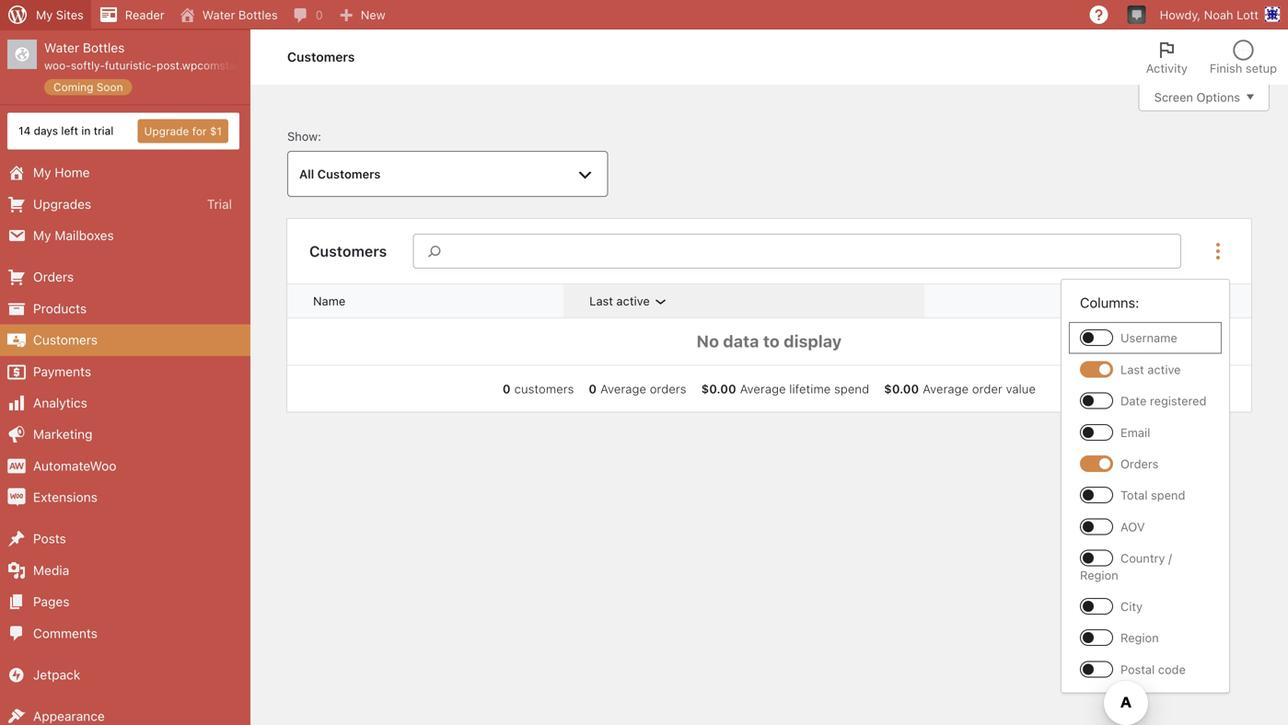 Task type: describe. For each thing, give the bounding box(es) containing it.
my for my home
[[33, 165, 51, 180]]

products
[[33, 301, 87, 316]]

0 for 0 customers
[[503, 382, 511, 396]]

lott
[[1237, 8, 1259, 22]]

to
[[764, 332, 780, 352]]

my sites
[[36, 8, 84, 22]]

posts link
[[0, 524, 251, 555]]

extensions
[[33, 490, 98, 505]]

my for my sites
[[36, 8, 53, 22]]

post.wpcomstaging.com
[[157, 59, 284, 72]]

upgrade
[[144, 125, 189, 138]]

appearance
[[33, 710, 105, 725]]

0 link
[[285, 0, 330, 29]]

bottles for water bottles woo-softly-futuristic-post.wpcomstaging.com coming soon
[[83, 40, 125, 55]]

screen options
[[1155, 90, 1241, 104]]

my home link
[[0, 157, 251, 189]]

total
[[1121, 489, 1148, 503]]

screen
[[1155, 90, 1194, 104]]

water bottles woo-softly-futuristic-post.wpcomstaging.com coming soon
[[44, 40, 284, 93]]

orders
[[650, 382, 687, 396]]

pages
[[33, 595, 70, 610]]

automatewoo link
[[0, 451, 251, 482]]

comments link
[[0, 618, 251, 650]]

new
[[361, 8, 386, 22]]

posts
[[33, 532, 66, 547]]

customers inside "all customers" dropdown button
[[318, 167, 381, 181]]

water for water bottles
[[202, 8, 235, 22]]

code
[[1159, 663, 1186, 677]]

country / region
[[1081, 552, 1173, 582]]

registered
[[1151, 394, 1207, 408]]

products link
[[0, 293, 251, 325]]

water for water bottles woo-softly-futuristic-post.wpcomstaging.com coming soon
[[44, 40, 79, 55]]

softly-
[[71, 59, 105, 72]]

show
[[287, 129, 318, 143]]

pages link
[[0, 587, 251, 618]]

payments link
[[0, 356, 251, 388]]

$0.00 for $0.00 average order value
[[885, 382, 920, 396]]

$0.00 for $0.00 average lifetime spend
[[702, 382, 737, 396]]

setup
[[1246, 61, 1278, 75]]

all customers button
[[287, 151, 609, 197]]

noah
[[1205, 8, 1234, 22]]

new link
[[330, 0, 393, 29]]

finish setup button
[[1199, 29, 1289, 85]]

name button
[[302, 285, 379, 318]]

last inside columns: menu
[[1121, 363, 1145, 377]]

water bottles link
[[172, 0, 285, 29]]

left
[[61, 125, 78, 137]]

activity
[[1147, 61, 1188, 75]]

customers inside customers link
[[33, 333, 98, 348]]

my mailboxes
[[33, 228, 114, 243]]

my sites link
[[0, 0, 91, 29]]

data
[[723, 332, 760, 352]]

reader
[[125, 8, 165, 22]]

coming
[[53, 81, 93, 93]]

14 days left in trial
[[18, 125, 114, 137]]

all customers
[[299, 167, 381, 181]]

spend inside columns: menu
[[1152, 489, 1186, 503]]

lifetime
[[790, 382, 831, 396]]

customers link
[[0, 325, 251, 356]]

average for average orders
[[601, 382, 647, 396]]

city
[[1121, 600, 1143, 614]]

howdy,
[[1160, 8, 1201, 22]]

columns: menu
[[1070, 287, 1222, 686]]

automatewoo
[[33, 459, 117, 474]]

bottles for water bottles
[[239, 8, 278, 22]]

last inside last active button
[[590, 295, 613, 308]]

active inside button
[[617, 295, 650, 308]]

orders button
[[1144, 285, 1252, 318]]

last active inside last active button
[[590, 295, 650, 308]]

:
[[318, 129, 321, 143]]

appearance link
[[0, 702, 251, 726]]

soon
[[97, 81, 123, 93]]

mailboxes
[[55, 228, 114, 243]]

order
[[973, 382, 1003, 396]]

toolbar navigation
[[0, 0, 1289, 33]]

choose which values to display image
[[1208, 241, 1230, 263]]

customers
[[515, 382, 574, 396]]

sites
[[56, 8, 84, 22]]

woo-
[[44, 59, 71, 72]]

aov
[[1121, 520, 1146, 534]]



Task type: locate. For each thing, give the bounding box(es) containing it.
screen options button
[[1139, 84, 1270, 111]]

2 vertical spatial my
[[33, 228, 51, 243]]

spend right total
[[1152, 489, 1186, 503]]

last active down the username
[[1121, 363, 1182, 377]]

3 average from the left
[[923, 382, 969, 396]]

jetpack
[[33, 668, 80, 683]]

water inside water bottles woo-softly-futuristic-post.wpcomstaging.com coming soon
[[44, 40, 79, 55]]

bottles inside toolbar navigation
[[239, 8, 278, 22]]

1 vertical spatial last active
[[1121, 363, 1182, 377]]

1 horizontal spatial average
[[740, 382, 786, 396]]

average left order
[[923, 382, 969, 396]]

average left lifetime
[[740, 382, 786, 396]]

postal
[[1121, 663, 1155, 677]]

bottles
[[239, 8, 278, 22], [83, 40, 125, 55]]

postal code
[[1121, 663, 1186, 677]]

orders inside columns: menu
[[1121, 457, 1159, 471]]

trial
[[207, 196, 232, 212]]

2 vertical spatial orders
[[1121, 457, 1159, 471]]

0 horizontal spatial active
[[617, 295, 650, 308]]

0 average orders
[[589, 382, 687, 396]]

average for average order value
[[923, 382, 969, 396]]

1 vertical spatial my
[[33, 165, 51, 180]]

my down upgrades
[[33, 228, 51, 243]]

tab list
[[1136, 29, 1289, 85]]

my inside toolbar navigation
[[36, 8, 53, 22]]

orders up products
[[33, 270, 74, 285]]

media link
[[0, 555, 251, 587]]

2 average from the left
[[740, 382, 786, 396]]

/
[[1169, 552, 1173, 566]]

1 horizontal spatial orders
[[1121, 457, 1159, 471]]

upgrade for $1
[[144, 125, 222, 138]]

region
[[1081, 569, 1119, 582], [1121, 632, 1159, 645]]

0 horizontal spatial water
[[44, 40, 79, 55]]

0 horizontal spatial average
[[601, 382, 647, 396]]

1 horizontal spatial water
[[202, 8, 235, 22]]

0 vertical spatial bottles
[[239, 8, 278, 22]]

active inside columns: menu
[[1148, 363, 1182, 377]]

my inside 'link'
[[33, 228, 51, 243]]

extensions link
[[0, 482, 251, 514]]

marketing
[[33, 427, 93, 442]]

water up woo-
[[44, 40, 79, 55]]

average
[[601, 382, 647, 396], [740, 382, 786, 396], [923, 382, 969, 396]]

my
[[36, 8, 53, 22], [33, 165, 51, 180], [33, 228, 51, 243]]

howdy, noah lott
[[1160, 8, 1259, 22]]

name
[[313, 295, 346, 308]]

email
[[1121, 426, 1151, 440]]

0 right customers
[[589, 382, 597, 396]]

1 horizontal spatial bottles
[[239, 8, 278, 22]]

region inside country / region
[[1081, 569, 1119, 582]]

0 customers
[[503, 382, 574, 396]]

2 horizontal spatial 0
[[589, 382, 597, 396]]

show :
[[287, 129, 321, 143]]

days
[[34, 125, 58, 137]]

0 left the new "link"
[[316, 8, 323, 22]]

for
[[192, 125, 207, 138]]

customers up payments
[[33, 333, 98, 348]]

0 horizontal spatial spend
[[835, 382, 870, 396]]

date registered
[[1121, 394, 1207, 408]]

average for average lifetime spend
[[740, 382, 786, 396]]

0 horizontal spatial 0
[[316, 8, 323, 22]]

1 $0.00 from the left
[[702, 382, 737, 396]]

customers right all
[[318, 167, 381, 181]]

0 vertical spatial region
[[1081, 569, 1119, 582]]

$0.00 average order value
[[885, 382, 1036, 396]]

water inside toolbar navigation
[[202, 8, 235, 22]]

0 vertical spatial orders
[[33, 270, 74, 285]]

section
[[496, 381, 1044, 398]]

1 horizontal spatial $0.00
[[885, 382, 920, 396]]

1 vertical spatial active
[[1148, 363, 1182, 377]]

jetpack link
[[0, 660, 251, 692]]

0 horizontal spatial bottles
[[83, 40, 125, 55]]

bottles inside water bottles woo-softly-futuristic-post.wpcomstaging.com coming soon
[[83, 40, 125, 55]]

0 for 0
[[316, 8, 323, 22]]

media
[[33, 563, 69, 578]]

2 $0.00 from the left
[[885, 382, 920, 396]]

main menu navigation
[[0, 29, 284, 726]]

$0.00
[[702, 382, 737, 396], [885, 382, 920, 396]]

1 horizontal spatial last
[[1121, 363, 1145, 377]]

1 vertical spatial water
[[44, 40, 79, 55]]

$0.00 left order
[[885, 382, 920, 396]]

0 for 0 average orders
[[589, 382, 597, 396]]

1 vertical spatial region
[[1121, 632, 1159, 645]]

reader link
[[91, 0, 172, 29]]

1 horizontal spatial active
[[1148, 363, 1182, 377]]

0 inside toolbar navigation
[[316, 8, 323, 22]]

my left home
[[33, 165, 51, 180]]

username
[[1121, 331, 1178, 345]]

payments
[[33, 364, 91, 379]]

bottles up softly-
[[83, 40, 125, 55]]

options
[[1197, 90, 1241, 104]]

0 vertical spatial last
[[590, 295, 613, 308]]

upgrades
[[33, 196, 91, 212]]

1 horizontal spatial last active
[[1121, 363, 1182, 377]]

0 horizontal spatial orders
[[33, 270, 74, 285]]

0 horizontal spatial region
[[1081, 569, 1119, 582]]

my home
[[33, 165, 90, 180]]

finish
[[1210, 61, 1243, 75]]

my mailboxes link
[[0, 220, 251, 252]]

no data to display
[[697, 332, 842, 352]]

14
[[18, 125, 31, 137]]

in
[[81, 125, 91, 137]]

tab list containing activity
[[1136, 29, 1289, 85]]

0 vertical spatial last active
[[590, 295, 650, 308]]

section containing 0
[[496, 381, 1044, 398]]

display
[[784, 332, 842, 352]]

$0.00 average lifetime spend
[[702, 382, 870, 396]]

orders down email
[[1121, 457, 1159, 471]]

active up 0 average orders
[[617, 295, 650, 308]]

last active button
[[579, 285, 683, 318]]

0 horizontal spatial $0.00
[[702, 382, 737, 396]]

futuristic-
[[105, 59, 157, 72]]

customers up name button
[[310, 243, 387, 260]]

no
[[697, 332, 719, 352]]

all
[[299, 167, 314, 181]]

1 average from the left
[[601, 382, 647, 396]]

bottles left the 0 link
[[239, 8, 278, 22]]

average left the orders
[[601, 382, 647, 396]]

orders inside "link"
[[33, 270, 74, 285]]

my left the sites
[[36, 8, 53, 22]]

1 vertical spatial spend
[[1152, 489, 1186, 503]]

trial
[[94, 125, 114, 137]]

orders down the choose which values to display image
[[1192, 295, 1230, 308]]

analytics link
[[0, 388, 251, 419]]

last
[[590, 295, 613, 308], [1121, 363, 1145, 377]]

0 vertical spatial my
[[36, 8, 53, 22]]

comments
[[33, 626, 98, 641]]

marketing link
[[0, 419, 251, 451]]

water bottles
[[202, 8, 278, 22]]

1 vertical spatial last
[[1121, 363, 1145, 377]]

$0.00 down no
[[702, 382, 737, 396]]

$1
[[210, 125, 222, 138]]

0
[[316, 8, 323, 22], [503, 382, 511, 396], [589, 382, 597, 396]]

spend right lifetime
[[835, 382, 870, 396]]

0 left customers
[[503, 382, 511, 396]]

2 horizontal spatial average
[[923, 382, 969, 396]]

0 vertical spatial water
[[202, 8, 235, 22]]

finish setup
[[1210, 61, 1278, 75]]

upgrade for $1 button
[[138, 119, 228, 143]]

1 horizontal spatial spend
[[1152, 489, 1186, 503]]

1 horizontal spatial 0
[[503, 382, 511, 396]]

value
[[1007, 382, 1036, 396]]

water up post.wpcomstaging.com
[[202, 8, 235, 22]]

2 horizontal spatial orders
[[1192, 295, 1230, 308]]

active
[[617, 295, 650, 308], [1148, 363, 1182, 377]]

1 vertical spatial orders
[[1192, 295, 1230, 308]]

customers down the 0 link
[[287, 49, 355, 64]]

1 vertical spatial bottles
[[83, 40, 125, 55]]

1 horizontal spatial region
[[1121, 632, 1159, 645]]

home
[[55, 165, 90, 180]]

water
[[202, 8, 235, 22], [44, 40, 79, 55]]

0 horizontal spatial last
[[590, 295, 613, 308]]

0 vertical spatial active
[[617, 295, 650, 308]]

orders inside button
[[1192, 295, 1230, 308]]

notification image
[[1130, 6, 1145, 21]]

0 horizontal spatial last active
[[590, 295, 650, 308]]

active up date registered
[[1148, 363, 1182, 377]]

orders
[[33, 270, 74, 285], [1192, 295, 1230, 308], [1121, 457, 1159, 471]]

last active inside columns: menu
[[1121, 363, 1182, 377]]

0 vertical spatial spend
[[835, 382, 870, 396]]

analytics
[[33, 396, 87, 411]]

country
[[1121, 552, 1166, 566]]

columns:
[[1081, 295, 1140, 311]]

total spend
[[1121, 489, 1186, 503]]

my for my mailboxes
[[33, 228, 51, 243]]

last active up 0 average orders
[[590, 295, 650, 308]]



Task type: vqa. For each thing, say whether or not it's contained in the screenshot.
Media "link"
yes



